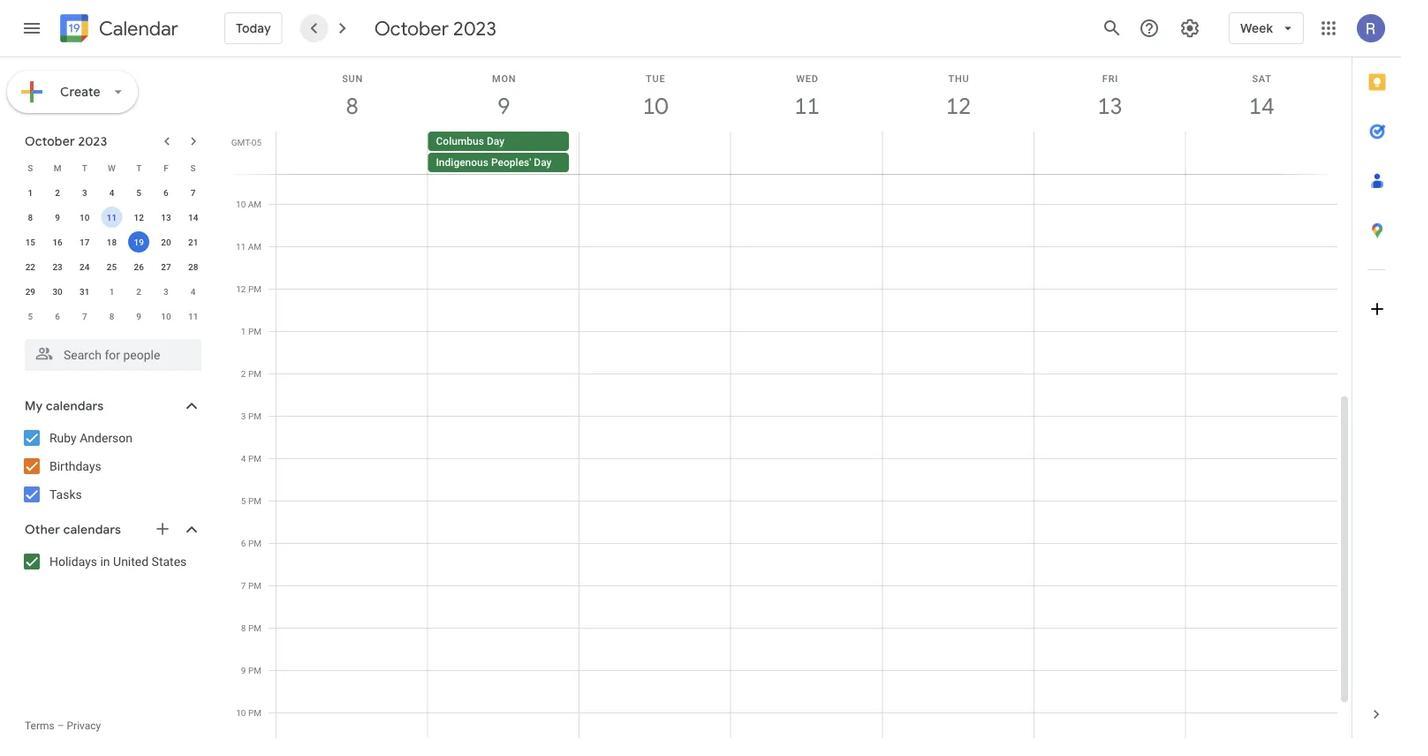 Task type: locate. For each thing, give the bounding box(es) containing it.
0 horizontal spatial t
[[82, 163, 87, 173]]

0 vertical spatial day
[[487, 135, 505, 148]]

1 pm from the top
[[248, 284, 262, 294]]

s left m
[[28, 163, 33, 173]]

1 up '15' element at the top of the page
[[28, 187, 33, 198]]

11
[[794, 91, 819, 121], [107, 212, 117, 223], [236, 241, 246, 252], [188, 311, 198, 322]]

row up november 1 element
[[17, 255, 207, 279]]

18
[[107, 237, 117, 247]]

pm for 3 pm
[[248, 411, 262, 422]]

9 up 10 pm
[[241, 665, 246, 676]]

7
[[191, 187, 196, 198], [82, 311, 87, 322], [241, 581, 246, 591]]

10 for november 10 "element"
[[161, 311, 171, 322]]

w
[[108, 163, 116, 173]]

–
[[57, 720, 64, 733]]

pm down 8 pm
[[248, 665, 262, 676]]

1 vertical spatial 14
[[188, 212, 198, 223]]

row containing 22
[[17, 255, 207, 279]]

calendars inside other calendars dropdown button
[[63, 522, 121, 538]]

1 inside grid
[[241, 326, 246, 337]]

3 up 10 element
[[82, 187, 87, 198]]

pm down 5 pm
[[248, 538, 262, 549]]

row containing 8
[[17, 205, 207, 230]]

9 pm from the top
[[248, 623, 262, 634]]

3 for 3 pm
[[241, 411, 246, 422]]

2 horizontal spatial 3
[[241, 411, 246, 422]]

2 down the 26 element
[[136, 286, 141, 297]]

pm down the 6 pm
[[248, 581, 262, 591]]

row up 18 element at the left of page
[[17, 205, 207, 230]]

14 up 21 at top
[[188, 212, 198, 223]]

0 vertical spatial october
[[374, 16, 449, 41]]

11 cell
[[98, 205, 125, 230]]

2 vertical spatial 7
[[241, 581, 246, 591]]

11 pm from the top
[[248, 708, 262, 719]]

11 inside "element"
[[188, 311, 198, 322]]

3 pm from the top
[[248, 369, 262, 379]]

october 2023
[[374, 16, 497, 41], [25, 133, 107, 149]]

1 horizontal spatial s
[[191, 163, 196, 173]]

11 down 10 am
[[236, 241, 246, 252]]

pm down 3 pm
[[248, 453, 262, 464]]

2 for 2 pm
[[241, 369, 246, 379]]

3 up "4 pm"
[[241, 411, 246, 422]]

1 s from the left
[[28, 163, 33, 173]]

row up 11 cell
[[17, 156, 207, 180]]

1 vertical spatial 6
[[55, 311, 60, 322]]

9 down mon at the left top of page
[[497, 91, 509, 121]]

2 horizontal spatial 12
[[945, 91, 970, 121]]

pm for 9 pm
[[248, 665, 262, 676]]

10 down november 3 element at the left top
[[161, 311, 171, 322]]

november 6 element
[[47, 306, 68, 327]]

november 2 element
[[128, 281, 150, 302]]

0 vertical spatial 3
[[82, 187, 87, 198]]

2 up 3 pm
[[241, 369, 246, 379]]

1 vertical spatial 2023
[[78, 133, 107, 149]]

8 up '15' element at the top of the page
[[28, 212, 33, 223]]

0 vertical spatial october 2023
[[374, 16, 497, 41]]

5 inside grid
[[241, 496, 246, 506]]

row group
[[17, 180, 207, 329]]

1 horizontal spatial 3
[[164, 286, 169, 297]]

t left f on the top left
[[136, 163, 142, 173]]

pm up 2 pm
[[248, 326, 262, 337]]

day up indigenous peoples' day button
[[487, 135, 505, 148]]

0 vertical spatial 1
[[28, 187, 33, 198]]

9 link
[[484, 86, 524, 126]]

2 cell from the left
[[428, 132, 580, 174]]

october 2023 up mon at the left top of page
[[374, 16, 497, 41]]

0 horizontal spatial october
[[25, 133, 75, 149]]

3 inside grid
[[241, 411, 246, 422]]

birthdays
[[49, 459, 101, 474]]

gmt-
[[231, 137, 252, 148]]

pm for 4 pm
[[248, 453, 262, 464]]

1 horizontal spatial 7
[[191, 187, 196, 198]]

2 vertical spatial 6
[[241, 538, 246, 549]]

add other calendars image
[[154, 521, 171, 538]]

2 horizontal spatial 2
[[241, 369, 246, 379]]

05
[[252, 137, 262, 148]]

row down w
[[17, 180, 207, 205]]

1 vertical spatial 5
[[28, 311, 33, 322]]

2 vertical spatial 4
[[241, 453, 246, 464]]

12 down thu
[[945, 91, 970, 121]]

row containing 29
[[17, 279, 207, 304]]

settings menu image
[[1180, 18, 1201, 39]]

3 up november 10 "element"
[[164, 286, 169, 297]]

6 pm from the top
[[248, 496, 262, 506]]

0 horizontal spatial 2
[[55, 187, 60, 198]]

1 down "12 pm" at the left
[[241, 326, 246, 337]]

2 vertical spatial 1
[[241, 326, 246, 337]]

1 am from the top
[[248, 199, 262, 209]]

tab list
[[1353, 57, 1402, 690]]

10 up 17
[[80, 212, 90, 223]]

13 link
[[1090, 86, 1131, 126]]

1 horizontal spatial 12
[[236, 284, 246, 294]]

november 3 element
[[155, 281, 177, 302]]

17 element
[[74, 232, 95, 253]]

0 horizontal spatial 2023
[[78, 133, 107, 149]]

1 horizontal spatial t
[[136, 163, 142, 173]]

1 horizontal spatial 2
[[136, 286, 141, 297]]

privacy
[[67, 720, 101, 733]]

7 up 14 element
[[191, 187, 196, 198]]

2 horizontal spatial 5
[[241, 496, 246, 506]]

calendar element
[[57, 11, 178, 49]]

10 down 9 pm
[[236, 708, 246, 719]]

indigenous
[[436, 156, 489, 169]]

ruby anderson
[[49, 431, 133, 445]]

12 inside october 2023 grid
[[134, 212, 144, 223]]

12 down 11 am
[[236, 284, 246, 294]]

25 element
[[101, 256, 122, 278]]

6 up 13 element
[[164, 187, 169, 198]]

9 down november 2 element
[[136, 311, 141, 322]]

calendars for my calendars
[[46, 399, 104, 414]]

14 element
[[183, 207, 204, 228]]

13
[[1097, 91, 1122, 121], [161, 212, 171, 223]]

22
[[25, 262, 35, 272]]

other
[[25, 522, 60, 538]]

0 horizontal spatial october 2023
[[25, 133, 107, 149]]

12 up 19
[[134, 212, 144, 223]]

1 for november 1 element
[[109, 286, 114, 297]]

6 up 7 pm
[[241, 538, 246, 549]]

1 vertical spatial 7
[[82, 311, 87, 322]]

0 vertical spatial calendars
[[46, 399, 104, 414]]

1 vertical spatial 2
[[136, 286, 141, 297]]

2 am from the top
[[248, 241, 262, 252]]

2 horizontal spatial 4
[[241, 453, 246, 464]]

row down 11 element on the left top
[[17, 230, 207, 255]]

0 horizontal spatial 7
[[82, 311, 87, 322]]

1 for 1 pm
[[241, 326, 246, 337]]

2 horizontal spatial 6
[[241, 538, 246, 549]]

am for 11 am
[[248, 241, 262, 252]]

3 cell from the left
[[580, 132, 731, 174]]

october 2023 up m
[[25, 133, 107, 149]]

s
[[28, 163, 33, 173], [191, 163, 196, 173]]

14 down sat at the right of the page
[[1248, 91, 1274, 121]]

7 inside 'november 7' 'element'
[[82, 311, 87, 322]]

2023 down create
[[78, 133, 107, 149]]

2 pm
[[241, 369, 262, 379]]

other calendars button
[[4, 516, 219, 544]]

0 horizontal spatial 13
[[161, 212, 171, 223]]

am
[[248, 199, 262, 209], [248, 241, 262, 252]]

cell containing columbus day
[[428, 132, 580, 174]]

november 1 element
[[101, 281, 122, 302]]

20
[[161, 237, 171, 247]]

ruby
[[49, 431, 77, 445]]

22 element
[[20, 256, 41, 278]]

2 s from the left
[[191, 163, 196, 173]]

1 horizontal spatial 1
[[109, 286, 114, 297]]

11 inside cell
[[107, 212, 117, 223]]

4 inside 'element'
[[191, 286, 196, 297]]

calendars
[[46, 399, 104, 414], [63, 522, 121, 538]]

november 8 element
[[101, 306, 122, 327]]

2 pm from the top
[[248, 326, 262, 337]]

10 down "tue"
[[642, 91, 667, 121]]

week button
[[1229, 7, 1304, 49]]

m
[[54, 163, 61, 173]]

9
[[497, 91, 509, 121], [55, 212, 60, 223], [136, 311, 141, 322], [241, 665, 246, 676]]

6 down 30 element
[[55, 311, 60, 322]]

19, today element
[[128, 232, 150, 253]]

7 pm from the top
[[248, 538, 262, 549]]

1
[[28, 187, 33, 198], [109, 286, 114, 297], [241, 326, 246, 337]]

4 pm from the top
[[248, 411, 262, 422]]

pm for 8 pm
[[248, 623, 262, 634]]

11 down november 4 'element'
[[188, 311, 198, 322]]

13 up 20 at the left top
[[161, 212, 171, 223]]

calendars up ruby
[[46, 399, 104, 414]]

1 vertical spatial am
[[248, 241, 262, 252]]

13 inside grid
[[1097, 91, 1122, 121]]

11 down the wed
[[794, 91, 819, 121]]

5 pm
[[241, 496, 262, 506]]

10
[[642, 91, 667, 121], [236, 199, 246, 209], [80, 212, 90, 223], [161, 311, 171, 322], [236, 708, 246, 719]]

2
[[55, 187, 60, 198], [136, 286, 141, 297], [241, 369, 246, 379]]

9 pm
[[241, 665, 262, 676]]

2 horizontal spatial 1
[[241, 326, 246, 337]]

row down the 11 link
[[269, 132, 1352, 174]]

12
[[945, 91, 970, 121], [134, 212, 144, 223], [236, 284, 246, 294]]

0 horizontal spatial 4
[[109, 187, 114, 198]]

10 for 10 am
[[236, 199, 246, 209]]

pm down 7 pm
[[248, 623, 262, 634]]

row
[[269, 132, 1352, 174], [17, 156, 207, 180], [17, 180, 207, 205], [17, 205, 207, 230], [17, 230, 207, 255], [17, 255, 207, 279], [17, 279, 207, 304], [17, 304, 207, 329]]

16 element
[[47, 232, 68, 253]]

am for 10 am
[[248, 199, 262, 209]]

7 for 'november 7' 'element'
[[82, 311, 87, 322]]

row containing s
[[17, 156, 207, 180]]

am up "12 pm" at the left
[[248, 241, 262, 252]]

12 pm
[[236, 284, 262, 294]]

1 vertical spatial october
[[25, 133, 75, 149]]

2 vertical spatial 2
[[241, 369, 246, 379]]

november 11 element
[[183, 306, 204, 327]]

create button
[[7, 71, 138, 113]]

pm for 2 pm
[[248, 369, 262, 379]]

october
[[374, 16, 449, 41], [25, 133, 75, 149]]

13 down fri
[[1097, 91, 1122, 121]]

4 for 4 pm
[[241, 453, 246, 464]]

0 vertical spatial 14
[[1248, 91, 1274, 121]]

0 vertical spatial 4
[[109, 187, 114, 198]]

1 horizontal spatial 6
[[164, 187, 169, 198]]

14 inside october 2023 grid
[[188, 212, 198, 223]]

None search field
[[0, 332, 219, 371]]

1 horizontal spatial day
[[534, 156, 552, 169]]

14
[[1248, 91, 1274, 121], [188, 212, 198, 223]]

4
[[109, 187, 114, 198], [191, 286, 196, 297], [241, 453, 246, 464]]

1 horizontal spatial 2023
[[453, 16, 497, 41]]

10 up 11 am
[[236, 199, 246, 209]]

2 horizontal spatial 7
[[241, 581, 246, 591]]

1 vertical spatial october 2023
[[25, 133, 107, 149]]

15 element
[[20, 232, 41, 253]]

2 vertical spatial 3
[[241, 411, 246, 422]]

1 up november 8 "element"
[[109, 286, 114, 297]]

t left w
[[82, 163, 87, 173]]

1 vertical spatial calendars
[[63, 522, 121, 538]]

privacy link
[[67, 720, 101, 733]]

day
[[487, 135, 505, 148], [534, 156, 552, 169]]

5 pm from the top
[[248, 453, 262, 464]]

2023
[[453, 16, 497, 41], [78, 133, 107, 149]]

pm up the 6 pm
[[248, 496, 262, 506]]

november 9 element
[[128, 306, 150, 327]]

1 vertical spatial 4
[[191, 286, 196, 297]]

8 down november 1 element
[[109, 311, 114, 322]]

7 up 8 pm
[[241, 581, 246, 591]]

2 vertical spatial 12
[[236, 284, 246, 294]]

0 horizontal spatial 5
[[28, 311, 33, 322]]

calendar
[[99, 16, 178, 41]]

31
[[80, 286, 90, 297]]

5 up 12 element on the top of page
[[136, 187, 141, 198]]

1 vertical spatial 1
[[109, 286, 114, 297]]

24 element
[[74, 256, 95, 278]]

10 pm from the top
[[248, 665, 262, 676]]

f
[[164, 163, 168, 173]]

pm up the 1 pm in the left of the page
[[248, 284, 262, 294]]

8
[[345, 91, 358, 121], [28, 212, 33, 223], [109, 311, 114, 322], [241, 623, 246, 634]]

8 pm from the top
[[248, 581, 262, 591]]

row containing 5
[[17, 304, 207, 329]]

11 am
[[236, 241, 262, 252]]

1 vertical spatial 12
[[134, 212, 144, 223]]

24
[[80, 262, 90, 272]]

grid
[[226, 57, 1352, 740]]

2 inside grid
[[241, 369, 246, 379]]

7 down 31 element
[[82, 311, 87, 322]]

peoples'
[[491, 156, 531, 169]]

row down november 1 element
[[17, 304, 207, 329]]

columbus day button
[[428, 132, 569, 151]]

8 down sun
[[345, 91, 358, 121]]

other calendars
[[25, 522, 121, 538]]

0 horizontal spatial 14
[[188, 212, 198, 223]]

12 for 12 pm
[[236, 284, 246, 294]]

5 down 29 element
[[28, 311, 33, 322]]

s right f on the top left
[[191, 163, 196, 173]]

1 horizontal spatial 4
[[191, 286, 196, 297]]

1 horizontal spatial 13
[[1097, 91, 1122, 121]]

6
[[164, 187, 169, 198], [55, 311, 60, 322], [241, 538, 246, 549]]

2 t from the left
[[136, 163, 142, 173]]

8 inside sun 8
[[345, 91, 358, 121]]

pm up 3 pm
[[248, 369, 262, 379]]

26 element
[[128, 256, 150, 278]]

4 inside grid
[[241, 453, 246, 464]]

0 vertical spatial am
[[248, 199, 262, 209]]

in
[[100, 555, 110, 569]]

cell
[[277, 132, 428, 174], [428, 132, 580, 174], [580, 132, 731, 174], [731, 132, 883, 174], [883, 132, 1034, 174], [1034, 132, 1186, 174], [1186, 132, 1337, 174]]

29 element
[[20, 281, 41, 302]]

9 up 16 element
[[55, 212, 60, 223]]

0 horizontal spatial s
[[28, 163, 33, 173]]

row containing 1
[[17, 180, 207, 205]]

4 down 3 pm
[[241, 453, 246, 464]]

1 horizontal spatial 5
[[136, 187, 141, 198]]

2023 up mon at the left top of page
[[453, 16, 497, 41]]

4 up 11 element on the left top
[[109, 187, 114, 198]]

11 up 18
[[107, 212, 117, 223]]

4 up 'november 11' "element"
[[191, 286, 196, 297]]

1 vertical spatial 3
[[164, 286, 169, 297]]

row containing columbus day
[[269, 132, 1352, 174]]

0 horizontal spatial 12
[[134, 212, 144, 223]]

6 inside grid
[[241, 538, 246, 549]]

today button
[[224, 7, 283, 49]]

pm for 1 pm
[[248, 326, 262, 337]]

wed 11
[[794, 73, 819, 121]]

terms
[[25, 720, 55, 733]]

pm for 6 pm
[[248, 538, 262, 549]]

sun
[[342, 73, 363, 84]]

pm up "4 pm"
[[248, 411, 262, 422]]

2 vertical spatial 5
[[241, 496, 246, 506]]

0 horizontal spatial 6
[[55, 311, 60, 322]]

calendars inside my calendars dropdown button
[[46, 399, 104, 414]]

calendars up in
[[63, 522, 121, 538]]

tasks
[[49, 487, 82, 502]]

am up 11 am
[[248, 199, 262, 209]]

day right peoples'
[[534, 156, 552, 169]]

27
[[161, 262, 171, 272]]

7 inside grid
[[241, 581, 246, 591]]

fri
[[1103, 73, 1119, 84]]

10 link
[[635, 86, 676, 126]]

row up november 8 "element"
[[17, 279, 207, 304]]

26
[[134, 262, 144, 272]]

4 for november 4 'element'
[[191, 286, 196, 297]]

1 vertical spatial 13
[[161, 212, 171, 223]]

november 5 element
[[20, 306, 41, 327]]

5 down "4 pm"
[[241, 496, 246, 506]]

10 inside "element"
[[161, 311, 171, 322]]

pm down 9 pm
[[248, 708, 262, 719]]

0 vertical spatial 13
[[1097, 91, 1122, 121]]

1 horizontal spatial 14
[[1248, 91, 1274, 121]]

2 down m
[[55, 187, 60, 198]]



Task type: describe. For each thing, give the bounding box(es) containing it.
row containing 15
[[17, 230, 207, 255]]

10 pm
[[236, 708, 262, 719]]

10 element
[[74, 207, 95, 228]]

11 for 'november 11' "element"
[[188, 311, 198, 322]]

mon
[[492, 73, 517, 84]]

7 pm
[[241, 581, 262, 591]]

1 horizontal spatial october
[[374, 16, 449, 41]]

25
[[107, 262, 117, 272]]

columbus day indigenous peoples' day
[[436, 135, 552, 169]]

5 cell from the left
[[883, 132, 1034, 174]]

sat 14
[[1248, 73, 1274, 121]]

3 pm
[[241, 411, 262, 422]]

week
[[1241, 20, 1274, 36]]

today
[[236, 20, 271, 36]]

29
[[25, 286, 35, 297]]

6 cell from the left
[[1034, 132, 1186, 174]]

november 10 element
[[155, 306, 177, 327]]

terms – privacy
[[25, 720, 101, 733]]

11 inside wed 11
[[794, 91, 819, 121]]

28
[[188, 262, 198, 272]]

calendar heading
[[95, 16, 178, 41]]

1 horizontal spatial october 2023
[[374, 16, 497, 41]]

terms link
[[25, 720, 55, 733]]

sun 8
[[342, 73, 363, 121]]

19 cell
[[125, 230, 152, 255]]

6 for november 6 element
[[55, 311, 60, 322]]

10 for 10 element
[[80, 212, 90, 223]]

tue 10
[[642, 73, 667, 121]]

holidays in united states
[[49, 555, 187, 569]]

tue
[[646, 73, 666, 84]]

19
[[134, 237, 144, 247]]

21
[[188, 237, 198, 247]]

2 for november 2 element
[[136, 286, 141, 297]]

0 horizontal spatial day
[[487, 135, 505, 148]]

thu 12
[[945, 73, 970, 121]]

0 vertical spatial 12
[[945, 91, 970, 121]]

30
[[52, 286, 63, 297]]

12 for 12 element on the top of page
[[134, 212, 144, 223]]

wed
[[796, 73, 819, 84]]

23
[[52, 262, 63, 272]]

11 for 11 am
[[236, 241, 246, 252]]

anderson
[[80, 431, 133, 445]]

my
[[25, 399, 43, 414]]

28 element
[[183, 256, 204, 278]]

gmt-05
[[231, 137, 262, 148]]

23 element
[[47, 256, 68, 278]]

sat
[[1253, 73, 1272, 84]]

main drawer image
[[21, 18, 42, 39]]

12 element
[[128, 207, 150, 228]]

0 vertical spatial 5
[[136, 187, 141, 198]]

1 cell from the left
[[277, 132, 428, 174]]

31 element
[[74, 281, 95, 302]]

indigenous peoples' day button
[[428, 153, 569, 172]]

0 vertical spatial 6
[[164, 187, 169, 198]]

thu
[[949, 73, 970, 84]]

0 vertical spatial 2023
[[453, 16, 497, 41]]

holidays
[[49, 555, 97, 569]]

pm for 7 pm
[[248, 581, 262, 591]]

1 vertical spatial day
[[534, 156, 552, 169]]

13 inside 13 element
[[161, 212, 171, 223]]

calendars for other calendars
[[63, 522, 121, 538]]

27 element
[[155, 256, 177, 278]]

3 for november 3 element at the left top
[[164, 286, 169, 297]]

5 for november 5 element
[[28, 311, 33, 322]]

8 inside "element"
[[109, 311, 114, 322]]

10 am
[[236, 199, 262, 209]]

november 7 element
[[74, 306, 95, 327]]

0 vertical spatial 7
[[191, 187, 196, 198]]

6 for 6 pm
[[241, 538, 246, 549]]

5 for 5 pm
[[241, 496, 246, 506]]

0 horizontal spatial 1
[[28, 187, 33, 198]]

10 for 10 pm
[[236, 708, 246, 719]]

pm for 5 pm
[[248, 496, 262, 506]]

columbus
[[436, 135, 484, 148]]

30 element
[[47, 281, 68, 302]]

15
[[25, 237, 35, 247]]

7 for 7 pm
[[241, 581, 246, 591]]

pm for 12 pm
[[248, 284, 262, 294]]

my calendars list
[[4, 424, 219, 509]]

my calendars
[[25, 399, 104, 414]]

6 pm
[[241, 538, 262, 549]]

4 pm
[[241, 453, 262, 464]]

november 4 element
[[183, 281, 204, 302]]

united
[[113, 555, 149, 569]]

21 element
[[183, 232, 204, 253]]

8 pm
[[241, 623, 262, 634]]

1 pm
[[241, 326, 262, 337]]

16
[[52, 237, 63, 247]]

14 inside grid
[[1248, 91, 1274, 121]]

1 t from the left
[[82, 163, 87, 173]]

row inside grid
[[269, 132, 1352, 174]]

create
[[60, 84, 101, 100]]

grid containing 8
[[226, 57, 1352, 740]]

8 up 9 pm
[[241, 623, 246, 634]]

17
[[80, 237, 90, 247]]

mon 9
[[492, 73, 517, 121]]

14 link
[[1242, 86, 1283, 126]]

4 cell from the left
[[731, 132, 883, 174]]

Search for people text field
[[35, 339, 191, 371]]

11 link
[[787, 86, 828, 126]]

pm for 10 pm
[[248, 708, 262, 719]]

row group containing 1
[[17, 180, 207, 329]]

fri 13
[[1097, 73, 1122, 121]]

18 element
[[101, 232, 122, 253]]

my calendars button
[[4, 392, 219, 421]]

11 for 11 element on the left top
[[107, 212, 117, 223]]

12 link
[[939, 86, 979, 126]]

9 inside mon 9
[[497, 91, 509, 121]]

0 vertical spatial 2
[[55, 187, 60, 198]]

7 cell from the left
[[1186, 132, 1337, 174]]

11 element
[[101, 207, 122, 228]]

states
[[152, 555, 187, 569]]

8 link
[[332, 86, 373, 126]]

13 element
[[155, 207, 177, 228]]

october 2023 grid
[[17, 156, 207, 329]]

20 element
[[155, 232, 177, 253]]

0 horizontal spatial 3
[[82, 187, 87, 198]]



Task type: vqa. For each thing, say whether or not it's contained in the screenshot.


